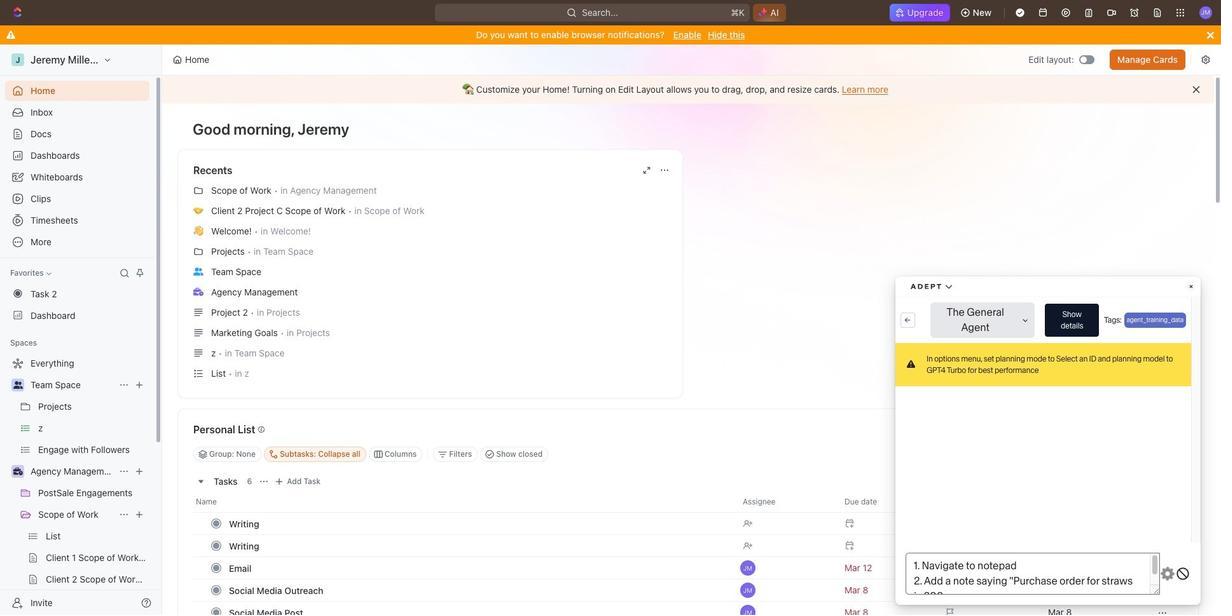 Task type: describe. For each thing, give the bounding box(es) containing it.
0 vertical spatial user group image
[[193, 268, 204, 276]]

tree inside sidebar navigation
[[5, 354, 150, 616]]

business time image inside sidebar navigation
[[13, 468, 23, 476]]

sidebar navigation
[[0, 45, 165, 616]]

user group image inside tree
[[13, 382, 23, 389]]



Task type: vqa. For each thing, say whether or not it's contained in the screenshot.
Assignees button
no



Task type: locate. For each thing, give the bounding box(es) containing it.
0 vertical spatial business time image
[[193, 288, 204, 296]]

1 vertical spatial user group image
[[13, 382, 23, 389]]

1 vertical spatial business time image
[[13, 468, 23, 476]]

0 horizontal spatial business time image
[[13, 468, 23, 476]]

tree
[[5, 354, 150, 616]]

alert
[[162, 76, 1215, 104]]

business time image
[[193, 288, 204, 296], [13, 468, 23, 476]]

1 horizontal spatial business time image
[[193, 288, 204, 296]]

jeremy miller's workspace, , element
[[11, 53, 24, 66]]

user group image
[[193, 268, 204, 276], [13, 382, 23, 389]]

1 horizontal spatial user group image
[[193, 268, 204, 276]]

0 horizontal spatial user group image
[[13, 382, 23, 389]]



